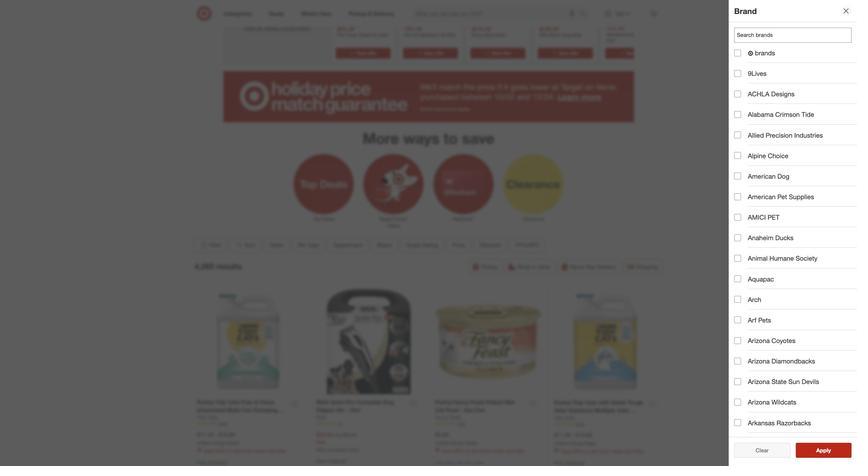 Task type: describe. For each thing, give the bounding box(es) containing it.
some exclusions apply.
[[420, 106, 471, 112]]

apply.
[[458, 106, 471, 112]]

baton for $11.49 - $19.69
[[559, 441, 570, 446]]

Arizona State Sun Devils checkbox
[[734, 379, 741, 386]]

target circle™ offers
[[379, 216, 408, 229]]

to
[[444, 130, 458, 148]]

rouge inside the '$0.89 at baton rouge siegen'
[[452, 441, 464, 446]]

discount button
[[473, 238, 507, 253]]

$0.50 off milk-bone dog treat
[[539, 26, 582, 38]]

purina fancy feast flaked wet cat food - 3oz can
[[435, 399, 515, 414]]

fancy feast
[[435, 415, 461, 421]]

treat
[[572, 32, 582, 38]]

off for benebone
[[618, 26, 624, 31]]

tidy cats link for litter
[[197, 415, 217, 421]]

wet
[[505, 399, 515, 406]]

only ships with $35 orders
[[435, 461, 484, 466]]

$11.49 - $19.69 at baton rouge siegen
[[554, 432, 597, 446]]

save up ships on the bottom of the page
[[442, 449, 453, 455]]

delivery
[[597, 264, 617, 271]]

ships
[[445, 461, 455, 466]]

save 20% on pet food, treats and litter for $19.69
[[561, 449, 644, 455]]

10/22
[[494, 92, 515, 102]]

milk-
[[539, 32, 549, 38]]

litter inside purina tidy cats free & clean unscented multi-cat clumping litter
[[197, 415, 211, 422]]

brands
[[755, 49, 775, 57]]

clumping inside purina tidy cats free & clean unscented multi-cat clumping litter
[[253, 407, 277, 414]]

offer for treats
[[367, 51, 376, 56]]

1 horizontal spatial free shipping *
[[316, 459, 347, 465]]

offer for hammer
[[435, 51, 444, 56]]

orders
[[472, 461, 484, 466]]

more
[[363, 130, 399, 148]]

treats inside $2.75 off busy dog treats
[[493, 32, 506, 38]]

arizona for arizona state sun devils
[[748, 378, 770, 386]]

fancy inside purina fancy feast flaked wet cat food - 3oz can
[[454, 399, 469, 406]]

cats down "glade"
[[617, 408, 629, 414]]

fpo/apo button
[[510, 238, 545, 253]]

purchased inside $39.99 reg $50.99 sale when purchased online
[[328, 448, 348, 453]]

20% inside 20% off pet food, treats & litter
[[337, 26, 347, 32]]

2059
[[218, 422, 227, 427]]

in
[[532, 264, 537, 271]]

pickup button
[[469, 260, 502, 275]]

shop in store button
[[505, 260, 555, 275]]

guest rating button
[[400, 238, 444, 253]]

save down $2.75 off busy dog treats
[[492, 51, 501, 56]]

exclusions
[[434, 106, 457, 112]]

arf pets
[[748, 316, 771, 324]]

tidy cats for litter
[[197, 415, 217, 421]]

goes
[[510, 82, 528, 92]]

for
[[273, 5, 289, 20]]

cats up solutions
[[585, 400, 597, 407]]

kit
[[337, 407, 344, 414]]

food
[[446, 407, 459, 414]]

tidy cats link for clumping
[[554, 415, 575, 422]]

What can we help you find? suggestions appear below search field
[[411, 6, 582, 21]]

target holiday price match guarantee image
[[223, 71, 634, 123]]

discount
[[479, 242, 501, 249]]

american pet supplies
[[748, 193, 814, 201]]

tough
[[628, 400, 644, 407]]

alabama
[[748, 111, 774, 119]]

tide
[[802, 111, 814, 119]]

1 horizontal spatial *
[[345, 459, 347, 465]]

pets inside target circle offers for pets
[[292, 5, 318, 20]]

treats for purina fancy feast flaked wet cat food - 3oz can
[[492, 449, 505, 455]]

save offer for hammer
[[424, 51, 444, 56]]

2059 link
[[197, 421, 303, 427]]

12/24.
[[533, 92, 555, 102]]

free down when
[[316, 459, 326, 465]]

- inside $11.49 - $19.69 at baton rouge siegen
[[572, 432, 574, 439]]

and for purina fancy feast flaked wet cat food - 3oz can
[[506, 449, 514, 455]]

Animal Humane Society checkbox
[[734, 255, 741, 262]]

pets inside brand dialog
[[758, 316, 771, 324]]

Alpine Choice checkbox
[[734, 152, 741, 159]]

free down $11.49 - $19.89 at baton rouge siegen
[[197, 460, 207, 466]]

animal humane society
[[748, 255, 818, 263]]

view
[[244, 24, 255, 31]]

purchased inside we'll match the price if it goes lower at target on items purchased between 10/22 and 12/24.
[[420, 92, 459, 102]]

and for purina tidy cats with glade tough odor solutions multiple cats clumping litter
[[625, 449, 633, 455]]

tidy cats for clumping
[[554, 415, 575, 421]]

free down $11.49 - $19.69 at baton rouge siegen
[[554, 461, 564, 467]]

arizona for arizona coyotes
[[748, 337, 770, 345]]

litter for purina tidy cats free & clean unscented multi-cat clumping litter
[[277, 449, 287, 455]]

search button
[[577, 6, 593, 23]]

hammer
[[419, 32, 437, 38]]

odor
[[554, 408, 567, 414]]

shipping
[[637, 264, 658, 271]]

match
[[439, 82, 461, 92]]

cats down "odor"
[[565, 415, 575, 421]]

arizona for arizona wildcats
[[748, 399, 770, 407]]

1 vertical spatial fancy
[[435, 415, 448, 421]]

feast inside purina fancy feast flaked wet cat food - 3oz can
[[471, 399, 485, 406]]

off for arm
[[416, 26, 422, 32]]

dog inside wahl quiet pro complete dog clipper kit - 12ct
[[383, 399, 394, 406]]

busy
[[472, 32, 482, 38]]

between
[[461, 92, 492, 102]]

arkansas razorbacks
[[748, 419, 811, 427]]

Arf Pets checkbox
[[734, 317, 741, 324]]

siegen inside the '$0.89 at baton rouge siegen'
[[465, 441, 478, 446]]

treats for purina tidy cats with glade tough odor solutions multiple cats clumping litter
[[612, 449, 624, 455]]

american for american pet supplies
[[748, 193, 776, 201]]

save 20% on pet food, treats and litter for baton
[[442, 449, 525, 455]]

dog for treats
[[484, 32, 492, 38]]

some
[[420, 106, 433, 112]]

save offer for dog
[[559, 51, 579, 56]]

arizona wildcats
[[748, 399, 797, 407]]

target circle offers for pets
[[235, 0, 318, 20]]

American Dog checkbox
[[734, 173, 741, 180]]

Alabama Crimson Tide checkbox
[[734, 111, 741, 118]]

$35
[[464, 461, 471, 466]]

top deals
[[313, 216, 334, 222]]

litter inside 15% off arm & hammer cat litter
[[447, 32, 456, 38]]

same day delivery
[[570, 264, 617, 271]]

save offer for chew
[[626, 51, 646, 56]]

amici pet
[[748, 214, 780, 221]]

save offer button for treats
[[336, 48, 391, 59]]

offers inside target circle offers for pets
[[235, 5, 269, 20]]

circle inside view all target circle offers link
[[280, 24, 294, 31]]

cats down unscented
[[208, 415, 217, 421]]

arkansas
[[748, 419, 775, 427]]

top
[[313, 216, 321, 222]]

brand dialog
[[729, 0, 857, 467]]

more
[[582, 92, 601, 102]]

purina tidy cats with glade tough odor solutions multiple cats clumping litter
[[554, 400, 644, 422]]

$0.89
[[435, 432, 449, 439]]

target inside we'll match the price if it goes lower at target on items purchased between 10/22 and 12/24.
[[561, 82, 583, 92]]

department
[[333, 242, 363, 249]]

& inside 15% off arm & hammer cat litter
[[415, 32, 418, 38]]

shipping for purina tidy cats with glade tough odor solutions multiple cats clumping litter
[[565, 461, 584, 467]]

price button
[[447, 238, 471, 253]]

on for purina fancy feast flaked wet cat food - 3oz can
[[465, 449, 471, 455]]

off for pet
[[348, 26, 354, 32]]

sale
[[316, 440, 326, 445]]

view all target circle offers link
[[242, 23, 311, 33]]

tidy inside purina tidy cats free & clean unscented multi-cat clumping litter
[[215, 399, 226, 406]]

Aquapac checkbox
[[734, 276, 741, 283]]

15% for benebone
[[607, 26, 617, 31]]

save offer button for treats
[[470, 48, 525, 59]]

fpo/apo
[[515, 242, 539, 249]]

bone
[[549, 32, 561, 38]]

1345 link
[[435, 421, 541, 427]]

clear
[[756, 448, 769, 454]]

clear button
[[734, 444, 790, 459]]

litter for purina fancy feast flaked wet cat food - 3oz can
[[515, 449, 525, 455]]

at inside $11.49 - $19.89 at baton rouge siegen
[[197, 441, 201, 446]]

* for purina tidy cats with glade tough odor solutions multiple cats clumping litter
[[584, 461, 585, 467]]

4,292
[[195, 262, 214, 271]]

arizona state sun devils
[[748, 378, 819, 386]]

achla designs
[[748, 90, 795, 98]]

fancy feast link
[[435, 415, 461, 421]]

9lives
[[748, 70, 767, 77]]

pet for baton
[[472, 449, 479, 455]]

brand inside dialog
[[734, 6, 757, 16]]

clumping inside purina tidy cats with glade tough odor solutions multiple cats clumping litter
[[554, 415, 579, 422]]

save offer button for chew
[[605, 48, 660, 59]]

can
[[475, 407, 485, 414]]

learn more
[[558, 92, 601, 102]]

pet for $19.69
[[591, 449, 598, 455]]

tidy down unscented
[[197, 415, 206, 421]]

day
[[586, 264, 595, 271]]

save down treats
[[357, 51, 366, 56]]

achla
[[748, 90, 770, 98]]

save 20% on pet food, treats and litter for $19.89
[[204, 449, 287, 455]]

shop
[[518, 264, 531, 271]]

* for purina tidy cats free & clean unscented multi-cat clumping litter
[[226, 460, 228, 466]]

Arkansas Razorbacks checkbox
[[734, 420, 741, 427]]

arizona coyotes
[[748, 337, 796, 345]]

at inside the '$0.89 at baton rouge siegen'
[[435, 441, 439, 446]]



Task type: vqa. For each thing, say whether or not it's contained in the screenshot.
AVAILABLE corresponding to Exclusions Apply. link to the middle
no



Task type: locate. For each thing, give the bounding box(es) containing it.
devils
[[802, 378, 819, 386]]

target inside target circle™ offers
[[379, 216, 392, 222]]

save down bone
[[559, 51, 568, 56]]

off for milk-
[[552, 26, 558, 32]]

off inside 15% off arm & hammer cat litter
[[416, 26, 422, 32]]

rouge down the $19.69 at the bottom of page
[[571, 441, 583, 446]]

0 horizontal spatial food,
[[242, 449, 253, 455]]

1 offer from the left
[[367, 51, 376, 56]]

20% down $11.49 - $19.69 at baton rouge siegen
[[573, 449, 583, 455]]

siegen down $19.89
[[227, 441, 240, 446]]

siegen up $35 in the bottom of the page
[[465, 441, 478, 446]]

4 save offer from the left
[[559, 51, 579, 56]]

treats
[[359, 32, 371, 38]]

save down "15% off benebone dog chew toys"
[[626, 51, 636, 56]]

Arizona Diamondbacks checkbox
[[734, 358, 741, 365]]

tidy cats
[[197, 415, 217, 421], [554, 415, 575, 421]]

american down alpine on the top right of page
[[748, 172, 776, 180]]

at inside $11.49 - $19.69 at baton rouge siegen
[[554, 441, 558, 446]]

price
[[452, 242, 465, 249]]

pets
[[292, 5, 318, 20], [758, 316, 771, 324]]

0 horizontal spatial shipping
[[208, 460, 226, 466]]

shipping for purina tidy cats free & clean unscented multi-cat clumping litter
[[208, 460, 226, 466]]

items
[[596, 82, 616, 92]]

1 vertical spatial with
[[456, 461, 463, 466]]

purina inside purina tidy cats free & clean unscented multi-cat clumping litter
[[197, 399, 214, 406]]

0 horizontal spatial &
[[254, 399, 258, 406]]

20% for purina tidy cats with glade tough odor solutions multiple cats clumping litter
[[573, 449, 583, 455]]

None checkbox
[[734, 49, 741, 56]]

1 horizontal spatial tidy cats link
[[554, 415, 575, 422]]

1 vertical spatial circle
[[280, 24, 294, 31]]

5 save offer from the left
[[626, 51, 646, 56]]

off inside 20% off pet food, treats & litter
[[348, 26, 354, 32]]

2 horizontal spatial free shipping *
[[554, 461, 585, 467]]

save down $11.49 - $19.69 at baton rouge siegen
[[561, 449, 572, 455]]

save 20% on pet food, treats and litter up orders
[[442, 449, 525, 455]]

Anaheim Ducks checkbox
[[734, 235, 741, 242]]

multiple
[[595, 408, 616, 414]]

siegen inside $11.49 - $19.69 at baton rouge siegen
[[584, 441, 597, 446]]

glade
[[611, 400, 626, 407]]

purina tidy cats with glade tough odor solutions multiple cats clumping litter image
[[554, 290, 660, 395], [554, 290, 660, 395]]

&
[[373, 32, 376, 38], [415, 32, 418, 38], [254, 399, 258, 406]]

$50.99
[[342, 432, 357, 438]]

0 horizontal spatial pet
[[234, 449, 241, 455]]

$11.49
[[197, 432, 214, 439], [554, 432, 571, 439]]

deals inside button
[[269, 242, 283, 249]]

2 horizontal spatial dog
[[630, 32, 638, 37]]

save offer for treats
[[492, 51, 511, 56]]

1 horizontal spatial $11.49
[[554, 432, 571, 439]]

0 vertical spatial circle
[[280, 0, 314, 6]]

offer down chew
[[637, 51, 646, 56]]

1 vertical spatial deals
[[269, 242, 283, 249]]

2 horizontal spatial siegen
[[584, 441, 597, 446]]

cat inside purina fancy feast flaked wet cat food - 3oz can
[[435, 407, 444, 414]]

animal
[[748, 255, 768, 263]]

1 horizontal spatial deals
[[322, 216, 334, 222]]

0 vertical spatial feast
[[471, 399, 485, 406]]

2 horizontal spatial food,
[[599, 449, 610, 455]]

with up multiple at the bottom right
[[599, 400, 610, 407]]

ducks
[[775, 234, 794, 242]]

15% inside 15% off arm & hammer cat litter
[[404, 26, 414, 32]]

on
[[585, 82, 594, 92], [227, 449, 232, 455], [465, 449, 471, 455], [584, 449, 590, 455]]

food, for baton
[[480, 449, 491, 455]]

off up "benebone"
[[618, 26, 624, 31]]

litter down solutions
[[581, 415, 595, 422]]

1 horizontal spatial feast
[[471, 399, 485, 406]]

save offer down treat
[[559, 51, 579, 56]]

wahl for wahl
[[316, 415, 327, 421]]

save offer button down treats
[[336, 48, 391, 59]]

wahl quiet pro complete dog clipper kit - 12ct link
[[316, 399, 406, 415]]

shipping down $39.99 reg $50.99 sale when purchased online
[[327, 459, 345, 465]]

2 offer from the left
[[435, 51, 444, 56]]

4 offer from the left
[[570, 51, 579, 56]]

3 offer from the left
[[502, 51, 511, 56]]

treats down 3072 link
[[612, 449, 624, 455]]

1 vertical spatial pet
[[778, 193, 787, 201]]

clumping down "odor"
[[554, 415, 579, 422]]

0 vertical spatial dog
[[778, 172, 790, 180]]

1 vertical spatial american
[[748, 193, 776, 201]]

learn
[[558, 92, 579, 102]]

siegen for $11.49 - $19.89
[[227, 441, 240, 446]]

off
[[618, 26, 624, 31], [348, 26, 354, 32], [416, 26, 422, 32], [485, 26, 491, 32], [552, 26, 558, 32]]

food, for $19.69
[[599, 449, 610, 455]]

arizona right arizona diamondbacks "option"
[[748, 358, 770, 366]]

clumping down clean
[[253, 407, 277, 414]]

- left $19.89
[[215, 432, 217, 439]]

$2.75
[[472, 26, 483, 32]]

dog up "american pet supplies"
[[778, 172, 790, 180]]

1 arizona from the top
[[748, 337, 770, 345]]

1 vertical spatial clumping
[[554, 415, 579, 422]]

1 vertical spatial pets
[[758, 316, 771, 324]]

allied
[[748, 131, 764, 139]]

1 horizontal spatial dog
[[778, 172, 790, 180]]

1 save offer from the left
[[357, 51, 376, 56]]

20% for purina tidy cats free & clean unscented multi-cat clumping litter
[[216, 449, 226, 455]]

0 horizontal spatial rouge
[[214, 441, 226, 446]]

purchased
[[420, 92, 459, 102], [328, 448, 348, 453]]

pets right the for
[[292, 5, 318, 20]]

cat up fancy feast
[[435, 407, 444, 414]]

clearance
[[523, 216, 544, 222]]

save offer button down hammer
[[403, 48, 458, 59]]

0 horizontal spatial save 20% on pet food, treats and litter
[[204, 449, 287, 455]]

2 save offer from the left
[[424, 51, 444, 56]]

1 horizontal spatial fancy
[[454, 399, 469, 406]]

baton inside $11.49 - $19.69 at baton rouge siegen
[[559, 441, 570, 446]]

purchased down reg
[[328, 448, 348, 453]]

0 horizontal spatial $11.49
[[197, 432, 214, 439]]

2 horizontal spatial *
[[584, 461, 585, 467]]

rouge for $11.49 - $19.89
[[214, 441, 226, 446]]

1 vertical spatial brand
[[377, 242, 392, 249]]

off inside "15% off benebone dog chew toys"
[[618, 26, 624, 31]]

siegen for $11.49 - $19.69
[[584, 441, 597, 446]]

1 vertical spatial feast
[[449, 415, 461, 421]]

0 horizontal spatial deals
[[269, 242, 283, 249]]

arizona diamondbacks
[[748, 358, 815, 366]]

dog left chew
[[630, 32, 638, 37]]

price
[[477, 82, 495, 92]]

cat
[[242, 407, 251, 414], [435, 407, 444, 414]]

0 vertical spatial pet
[[337, 32, 344, 38]]

cat
[[439, 32, 445, 38]]

amici
[[748, 214, 766, 221]]

purina for odor
[[554, 400, 571, 407]]

pet down $19.89
[[234, 449, 241, 455]]

dog
[[630, 32, 638, 37], [484, 32, 492, 38], [562, 32, 570, 38]]

razorbacks
[[777, 419, 811, 427]]

1 american from the top
[[748, 172, 776, 180]]

1 horizontal spatial rouge
[[452, 441, 464, 446]]

1 horizontal spatial siegen
[[465, 441, 478, 446]]

0 vertical spatial deals
[[322, 216, 334, 222]]

20% for purina fancy feast flaked wet cat food - 3oz can
[[454, 449, 464, 455]]

on for purina tidy cats free & clean unscented multi-cat clumping litter
[[227, 449, 232, 455]]

0 horizontal spatial siegen
[[227, 441, 240, 446]]

0 horizontal spatial pets
[[292, 5, 318, 20]]

0 vertical spatial brand
[[734, 6, 757, 16]]

brand inside button
[[377, 242, 392, 249]]

industries
[[794, 131, 823, 139]]

target right all
[[264, 24, 279, 31]]

1 save offer button from the left
[[336, 48, 391, 59]]

online
[[349, 448, 360, 453]]

fancy down food
[[435, 415, 448, 421]]

wahl for wahl quiet pro complete dog clipper kit - 12ct
[[316, 399, 329, 406]]

save 20% on pet food, treats and litter down the $19.69 at the bottom of page
[[561, 449, 644, 455]]

0 horizontal spatial tidy cats
[[197, 415, 217, 421]]

choice
[[768, 152, 789, 160]]

1 vertical spatial purchased
[[328, 448, 348, 453]]

flaked
[[486, 399, 503, 406]]

deals right top
[[322, 216, 334, 222]]

1 vertical spatial wahl
[[316, 415, 327, 421]]

more ways to save
[[363, 130, 495, 148]]

& inside 20% off pet food, treats & litter
[[373, 32, 376, 38]]

pet left food,
[[337, 32, 344, 38]]

5 save offer button from the left
[[605, 48, 660, 59]]

off up bone
[[552, 26, 558, 32]]

None text field
[[734, 28, 852, 43]]

save 20% on pet food, treats and litter down $19.89
[[204, 449, 287, 455]]

tidy up solutions
[[573, 400, 584, 407]]

$11.49 inside $11.49 - $19.69 at baton rouge siegen
[[554, 432, 571, 439]]

unscented
[[197, 407, 225, 414]]

0 horizontal spatial pet
[[298, 242, 306, 249]]

free shipping * down $11.49 - $19.89 at baton rouge siegen
[[197, 460, 228, 466]]

2 horizontal spatial rouge
[[571, 441, 583, 446]]

0 vertical spatial wahl
[[316, 399, 329, 406]]

3 save offer from the left
[[492, 51, 511, 56]]

rouge inside $11.49 - $19.69 at baton rouge siegen
[[571, 441, 583, 446]]

free shipping * down when
[[316, 459, 347, 465]]

circle inside target circle offers for pets
[[280, 0, 314, 6]]

1 horizontal spatial purina
[[435, 399, 452, 406]]

pets right arf
[[758, 316, 771, 324]]

treats down '2059' link
[[254, 449, 266, 455]]

$39.99
[[316, 432, 333, 439]]

3 arizona from the top
[[748, 378, 770, 386]]

1 horizontal spatial 15%
[[607, 26, 617, 31]]

1 horizontal spatial tidy cats
[[554, 415, 575, 421]]

purina tidy cats with glade tough odor solutions multiple cats clumping litter link
[[554, 399, 644, 422]]

food,
[[242, 449, 253, 455], [480, 449, 491, 455], [599, 449, 610, 455]]

off inside $0.50 off milk-bone dog treat
[[552, 26, 558, 32]]

filter button
[[195, 238, 226, 253]]

shipping
[[327, 459, 345, 465], [208, 460, 226, 466], [565, 461, 584, 467]]

pet inside brand dialog
[[778, 193, 787, 201]]

at inside we'll match the price if it goes lower at target on items purchased between 10/22 and 12/24.
[[552, 82, 559, 92]]

0 horizontal spatial cat
[[242, 407, 251, 414]]

$11.49 left $19.89
[[197, 432, 214, 439]]

20% up food,
[[337, 26, 347, 32]]

2 american from the top
[[748, 193, 776, 201]]

off for busy
[[485, 26, 491, 32]]

offer for treats
[[502, 51, 511, 56]]

litter inside purina tidy cats with glade tough odor solutions multiple cats clumping litter
[[581, 415, 595, 422]]

american for american dog
[[748, 172, 776, 180]]

2 horizontal spatial pet
[[778, 193, 787, 201]]

food, for $19.89
[[242, 449, 253, 455]]

brand button
[[371, 238, 398, 253]]

0 horizontal spatial purchased
[[328, 448, 348, 453]]

1 wahl from the top
[[316, 399, 329, 406]]

deals inside "link"
[[322, 216, 334, 222]]

0 horizontal spatial dog
[[383, 399, 394, 406]]

and for purina tidy cats free & clean unscented multi-cat clumping litter
[[268, 449, 276, 455]]

arizona left state
[[748, 378, 770, 386]]

wahl link
[[316, 415, 327, 421]]

1 horizontal spatial offers
[[296, 24, 310, 31]]

$11.49 for $11.49 - $19.89
[[197, 432, 214, 439]]

target inside target circle offers for pets
[[240, 0, 276, 6]]

target up offers
[[379, 216, 392, 222]]

1 horizontal spatial with
[[599, 400, 610, 407]]

society
[[796, 255, 818, 263]]

view all target circle offers
[[244, 24, 310, 31]]

wahl inside wahl quiet pro complete dog clipper kit - 12ct
[[316, 399, 329, 406]]

1 horizontal spatial food,
[[480, 449, 491, 455]]

0 horizontal spatial free shipping *
[[197, 460, 228, 466]]

save offer for treats
[[357, 51, 376, 56]]

1 horizontal spatial litter
[[377, 32, 388, 38]]

American Pet Supplies checkbox
[[734, 194, 741, 200]]

free up multi-
[[241, 399, 253, 406]]

arch
[[748, 296, 762, 304]]

1 horizontal spatial cat
[[435, 407, 444, 414]]

wahl up 'clipper'
[[316, 399, 329, 406]]

1 horizontal spatial pets
[[758, 316, 771, 324]]

1 horizontal spatial pet
[[472, 449, 479, 455]]

dog right busy
[[484, 32, 492, 38]]

Allied Precision Industries checkbox
[[734, 132, 741, 139]]

offer for dog
[[570, 51, 579, 56]]

$0.89 at baton rouge siegen
[[435, 432, 478, 446]]

0 horizontal spatial tidy cats link
[[197, 415, 217, 421]]

baton down unscented
[[202, 441, 213, 446]]

save offer button down $2.75 off busy dog treats
[[470, 48, 525, 59]]

15% for arm
[[404, 26, 414, 32]]

cats up multi-
[[228, 399, 240, 406]]

rouge inside $11.49 - $19.89 at baton rouge siegen
[[214, 441, 226, 446]]

tidy cats link down "odor"
[[554, 415, 575, 422]]

Arizona Wildcats checkbox
[[734, 399, 741, 406]]

state
[[772, 378, 787, 386]]

save 20% on pet food, treats and litter
[[204, 449, 287, 455], [442, 449, 525, 455], [561, 449, 644, 455]]

siegen
[[227, 441, 240, 446], [465, 441, 478, 446], [584, 441, 597, 446]]

baton inside $11.49 - $19.89 at baton rouge siegen
[[202, 441, 213, 446]]

$11.49 for $11.49 - $19.69
[[554, 432, 571, 439]]

Arch checkbox
[[734, 296, 741, 303]]

0 horizontal spatial with
[[456, 461, 463, 466]]

apply button
[[796, 444, 852, 459]]

0 vertical spatial fancy
[[454, 399, 469, 406]]

off inside $2.75 off busy dog treats
[[485, 26, 491, 32]]

1 horizontal spatial shipping
[[327, 459, 345, 465]]

15% off arm & hammer cat litter
[[404, 26, 456, 38]]

20% off pet food, treats & litter
[[337, 26, 388, 38]]

free inside purina tidy cats free & clean unscented multi-cat clumping litter
[[241, 399, 253, 406]]

0 vertical spatial pets
[[292, 5, 318, 20]]

0 horizontal spatial *
[[226, 460, 228, 466]]

save down $11.49 - $19.89 at baton rouge siegen
[[204, 449, 214, 455]]

Arizona Coyotes checkbox
[[734, 338, 741, 344]]

0 horizontal spatial clumping
[[253, 407, 277, 414]]

15% up arm
[[404, 26, 414, 32]]

lower
[[530, 82, 550, 92]]

4,292 results
[[195, 262, 242, 271]]

pet
[[337, 32, 344, 38], [778, 193, 787, 201], [298, 242, 306, 249]]

3oz
[[464, 407, 473, 414]]

0 vertical spatial clumping
[[253, 407, 277, 414]]

we'll match the price if it goes lower at target on items purchased between 10/22 and 12/24.
[[420, 82, 616, 102]]

litter inside 20% off pet food, treats & litter
[[377, 32, 388, 38]]

food,
[[345, 32, 357, 38]]

rouge down the 1345
[[452, 441, 464, 446]]

off up hammer
[[416, 26, 422, 32]]

deals right the sort
[[269, 242, 283, 249]]

offers down target circle offers for pets
[[296, 24, 310, 31]]

save offer button down bone
[[538, 48, 593, 59]]

& inside purina tidy cats free & clean unscented multi-cat clumping litter
[[254, 399, 258, 406]]

1 horizontal spatial &
[[373, 32, 376, 38]]

purina for food
[[435, 399, 452, 406]]

offer down treats
[[367, 51, 376, 56]]

0 horizontal spatial offers
[[235, 5, 269, 20]]

4 save offer button from the left
[[538, 48, 593, 59]]

none text field inside brand dialog
[[734, 28, 852, 43]]

15% inside "15% off benebone dog chew toys"
[[607, 26, 617, 31]]

food, down '2059' link
[[242, 449, 253, 455]]

- left 3oz
[[460, 407, 463, 414]]

litter for purina tidy cats with glade tough odor solutions multiple cats clumping litter
[[634, 449, 644, 455]]

rouge down $19.89
[[214, 441, 226, 446]]

2 horizontal spatial &
[[415, 32, 418, 38]]

pet inside 20% off pet food, treats & litter
[[337, 32, 344, 38]]

purina inside purina fancy feast flaked wet cat food - 3oz can
[[435, 399, 452, 406]]

0 horizontal spatial feast
[[449, 415, 461, 421]]

dog inside brand dialog
[[778, 172, 790, 180]]

litter right treats
[[377, 32, 388, 38]]

crimson
[[775, 111, 800, 119]]

1 horizontal spatial brand
[[734, 6, 757, 16]]

3072
[[576, 422, 585, 427]]

filter
[[209, 242, 221, 249]]

save offer down treats
[[357, 51, 376, 56]]

$39.99 reg $50.99 sale when purchased online
[[316, 432, 360, 453]]

clearance link
[[499, 153, 568, 223]]

pet
[[234, 449, 241, 455], [472, 449, 479, 455], [591, 449, 598, 455]]

& right treats
[[373, 32, 376, 38]]

cat inside purina tidy cats free & clean unscented multi-cat clumping litter
[[242, 407, 251, 414]]

3 save offer button from the left
[[470, 48, 525, 59]]

wahl down 'clipper'
[[316, 415, 327, 421]]

at
[[552, 82, 559, 92], [197, 441, 201, 446], [435, 441, 439, 446], [554, 441, 558, 446]]

save offer down "15% off benebone dog chew toys"
[[626, 51, 646, 56]]

on for purina tidy cats with glade tough odor solutions multiple cats clumping litter
[[584, 449, 590, 455]]

0 horizontal spatial baton
[[202, 441, 213, 446]]

arm
[[404, 32, 413, 38]]

0 vertical spatial with
[[599, 400, 610, 407]]

dog inside $0.50 off milk-bone dog treat
[[562, 32, 570, 38]]

& left clean
[[254, 399, 258, 406]]

circle up 'view all target circle offers'
[[280, 0, 314, 6]]

1 horizontal spatial pet
[[337, 32, 344, 38]]

american up amici pet
[[748, 193, 776, 201]]

on inside we'll match the price if it goes lower at target on items purchased between 10/22 and 12/24.
[[585, 82, 594, 92]]

save down hammer
[[424, 51, 434, 56]]

$11.49 inside $11.49 - $19.89 at baton rouge siegen
[[197, 432, 214, 439]]

baton inside the '$0.89 at baton rouge siegen'
[[440, 441, 451, 446]]

on up $35 in the bottom of the page
[[465, 449, 471, 455]]

1 horizontal spatial purchased
[[420, 92, 459, 102]]

2 horizontal spatial litter
[[581, 415, 595, 422]]

4 arizona from the top
[[748, 399, 770, 407]]

- left the $19.69 at the bottom of page
[[572, 432, 574, 439]]

1 horizontal spatial save 20% on pet food, treats and litter
[[442, 449, 525, 455]]

free shipping * for purina tidy cats with glade tough odor solutions multiple cats clumping litter
[[554, 461, 585, 467]]

dog for chew
[[630, 32, 638, 37]]

results
[[216, 262, 242, 271]]

0 vertical spatial offers
[[235, 5, 269, 20]]

treats for purina tidy cats free & clean unscented multi-cat clumping litter
[[254, 449, 266, 455]]

20% down $11.49 - $19.89 at baton rouge siegen
[[216, 449, 226, 455]]

and
[[517, 92, 530, 102], [268, 449, 276, 455], [506, 449, 514, 455], [625, 449, 633, 455]]

tidy down "odor"
[[554, 415, 563, 421]]

wahl quiet pro complete dog clipper kit - 12ct image
[[316, 290, 422, 395], [316, 290, 422, 395]]

offer down cat at the right top of page
[[435, 51, 444, 56]]

AMICI PET checkbox
[[734, 214, 741, 221]]

9Lives checkbox
[[734, 70, 741, 77]]

cats inside purina tidy cats free & clean unscented multi-cat clumping litter
[[228, 399, 240, 406]]

pet left type
[[298, 242, 306, 249]]

tidy inside purina tidy cats with glade tough odor solutions multiple cats clumping litter
[[573, 400, 584, 407]]

if
[[498, 82, 502, 92]]

1 cat from the left
[[242, 407, 251, 414]]

20% up only ships with $35 orders
[[454, 449, 464, 455]]

0 horizontal spatial 15%
[[404, 26, 414, 32]]

arizona up arkansas
[[748, 399, 770, 407]]

with left $35 in the bottom of the page
[[456, 461, 463, 466]]

pet inside button
[[298, 242, 306, 249]]

1 horizontal spatial clumping
[[554, 415, 579, 422]]

2 save offer button from the left
[[403, 48, 458, 59]]

pet for $19.89
[[234, 449, 241, 455]]

save offer button for dog
[[538, 48, 593, 59]]

and inside we'll match the price if it goes lower at target on items purchased between 10/22 and 12/24.
[[517, 92, 530, 102]]

dog
[[778, 172, 790, 180], [383, 399, 394, 406]]

offer for chew
[[637, 51, 646, 56]]

2 horizontal spatial pet
[[591, 449, 598, 455]]

0 vertical spatial american
[[748, 172, 776, 180]]

siegen inside $11.49 - $19.89 at baton rouge siegen
[[227, 441, 240, 446]]

0 horizontal spatial brand
[[377, 242, 392, 249]]

43 link
[[316, 421, 422, 427]]

pet left supplies
[[778, 193, 787, 201]]

chew
[[640, 32, 651, 37]]

15% off benebone dog chew toys
[[607, 26, 651, 43]]

purina for unscented
[[197, 399, 214, 406]]

* down $11.49 - $19.89 at baton rouge siegen
[[226, 460, 228, 466]]

with inside purina tidy cats with glade tough odor solutions multiple cats clumping litter
[[599, 400, 610, 407]]

0 horizontal spatial purina
[[197, 399, 214, 406]]

redcard™
[[453, 216, 474, 222]]

- inside purina fancy feast flaked wet cat food - 3oz can
[[460, 407, 463, 414]]

purina tidy cats free & clean unscented multi-cat clumping litter image
[[197, 290, 303, 395], [197, 290, 303, 395]]

american dog
[[748, 172, 790, 180]]

anaheim ducks
[[748, 234, 794, 242]]

2 arizona from the top
[[748, 358, 770, 366]]

15% up "benebone"
[[607, 26, 617, 31]]

off right $2.75
[[485, 26, 491, 32]]

free shipping * for purina tidy cats free & clean unscented multi-cat clumping litter
[[197, 460, 228, 466]]

0 horizontal spatial dog
[[484, 32, 492, 38]]

baton for $11.49 - $19.89
[[202, 441, 213, 446]]

the
[[464, 82, 475, 92]]

purina inside purina tidy cats with glade tough odor solutions multiple cats clumping litter
[[554, 400, 571, 407]]

free shipping * down $11.49 - $19.69 at baton rouge siegen
[[554, 461, 585, 467]]

purina up "odor"
[[554, 400, 571, 407]]

dog inside "15% off benebone dog chew toys"
[[630, 32, 638, 37]]

5 offer from the left
[[637, 51, 646, 56]]

- inside wahl quiet pro complete dog clipper kit - 12ct
[[346, 407, 348, 414]]

1 vertical spatial offers
[[296, 24, 310, 31]]

pet down the $19.69 at the bottom of page
[[591, 449, 598, 455]]

purchased up some exclusions apply.
[[420, 92, 459, 102]]

2 horizontal spatial save 20% on pet food, treats and litter
[[561, 449, 644, 455]]

0 vertical spatial purchased
[[420, 92, 459, 102]]

2 horizontal spatial baton
[[559, 441, 570, 446]]

1 horizontal spatial dog
[[562, 32, 570, 38]]

& right arm
[[415, 32, 418, 38]]

2 horizontal spatial shipping
[[565, 461, 584, 467]]

aquapac
[[748, 275, 774, 283]]

* down $11.49 - $19.69 at baton rouge siegen
[[584, 461, 585, 467]]

2 wahl from the top
[[316, 415, 327, 421]]

1 vertical spatial dog
[[383, 399, 394, 406]]

save offer button for hammer
[[403, 48, 458, 59]]

- inside $11.49 - $19.89 at baton rouge siegen
[[215, 432, 217, 439]]

humane
[[770, 255, 794, 263]]

2 horizontal spatial purina
[[554, 400, 571, 407]]

target up all
[[240, 0, 276, 6]]

1 horizontal spatial baton
[[440, 441, 451, 446]]

dog inside $2.75 off busy dog treats
[[484, 32, 492, 38]]

purina fancy feast flaked wet cat food - 3oz can image
[[435, 290, 541, 395], [435, 290, 541, 395]]

arizona for arizona diamondbacks
[[748, 358, 770, 366]]

0 horizontal spatial litter
[[197, 415, 211, 422]]

pet type button
[[292, 238, 325, 253]]

rouge for $11.49 - $19.69
[[571, 441, 583, 446]]

baton down "odor"
[[559, 441, 570, 446]]

ACHLA Designs checkbox
[[734, 91, 741, 97]]

offer
[[367, 51, 376, 56], [435, 51, 444, 56], [502, 51, 511, 56], [570, 51, 579, 56], [637, 51, 646, 56]]

clipper
[[316, 407, 335, 414]]

sort button
[[229, 238, 261, 253]]

0 horizontal spatial fancy
[[435, 415, 448, 421]]

2 cat from the left
[[435, 407, 444, 414]]



